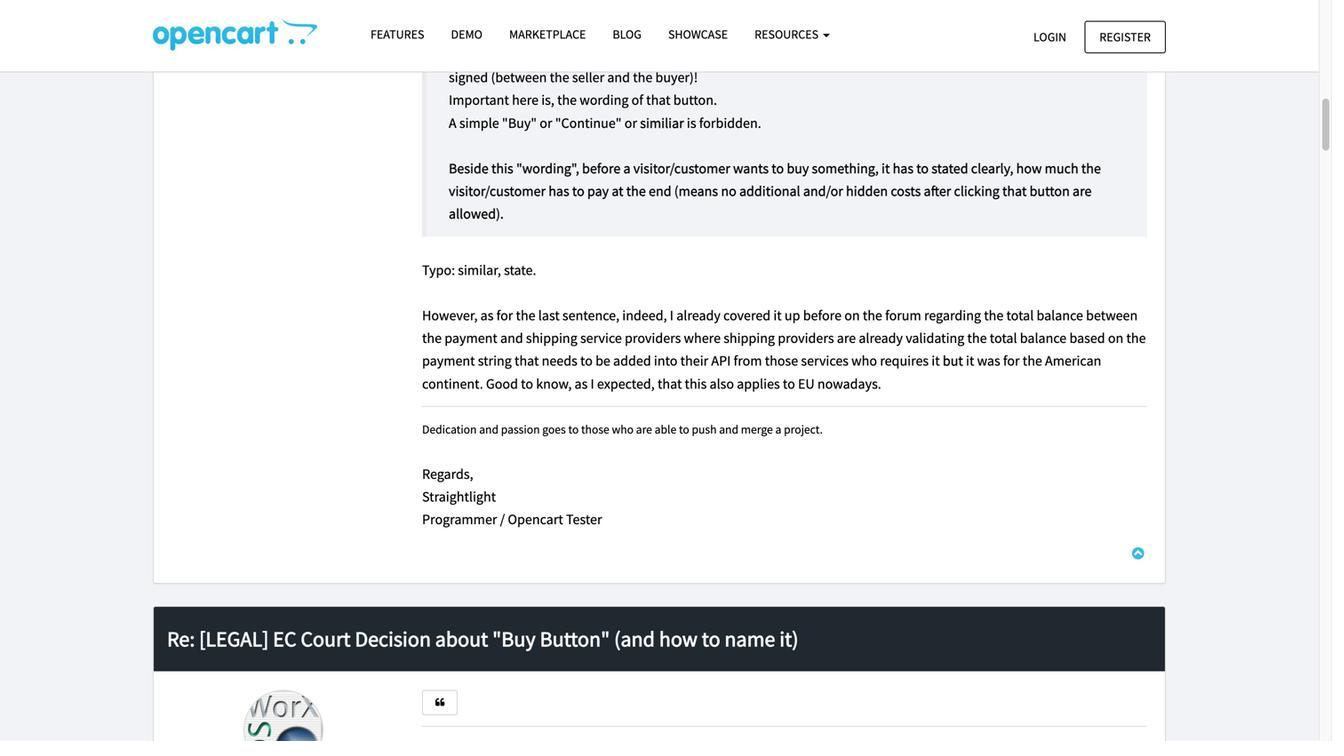 Task type: locate. For each thing, give the bounding box(es) containing it.
1 horizontal spatial are
[[837, 329, 856, 347]]

showcase
[[669, 26, 728, 42]]

is,
[[542, 91, 555, 109]]

0 horizontal spatial visitor/customer
[[449, 182, 546, 200]]

total
[[1007, 307, 1034, 325], [990, 329, 1018, 347]]

those up applies
[[765, 352, 799, 370]]

and left the passion
[[479, 422, 499, 437]]

payment up continent.
[[422, 352, 475, 370]]

of
[[632, 91, 644, 109]]

1 vertical spatial before
[[803, 307, 842, 325]]

total up the was
[[990, 329, 1018, 347]]

balance up american
[[1020, 329, 1067, 347]]

that
[[712, 46, 737, 64], [647, 91, 671, 109], [1003, 182, 1027, 200], [515, 352, 539, 370], [658, 375, 682, 393]]

0 vertical spatial is
[[1014, 46, 1023, 64]]

0 horizontal spatial i
[[591, 375, 595, 393]]

are down much at right top
[[1073, 182, 1092, 200]]

0 vertical spatial has
[[869, 46, 890, 64]]

regards, straightlight programmer / opencart tester
[[422, 465, 602, 529]]

0 horizontal spatial those
[[581, 422, 610, 437]]

2 horizontal spatial a
[[776, 422, 782, 437]]

and up string in the left top of the page
[[501, 329, 523, 347]]

has up costs
[[893, 160, 914, 177]]

this inside it was for the american continent. good to know, as i expected, that this also applies to eu nowadays.
[[685, 375, 707, 393]]

login
[[1034, 29, 1067, 45]]

based
[[1070, 329, 1106, 347]]

1 horizontal spatial is
[[1014, 46, 1023, 64]]

a
[[449, 114, 457, 132]]

1 horizontal spatial on
[[1109, 329, 1124, 347]]

or down 'is,'
[[540, 114, 553, 132]]

0 vertical spatial are
[[1073, 182, 1092, 200]]

button up seller
[[578, 46, 618, 64]]

after
[[924, 182, 952, 200]]

1 horizontal spatial has
[[869, 46, 890, 64]]

be
[[596, 352, 611, 370]]

1 vertical spatial this
[[685, 375, 707, 393]]

eu
[[798, 375, 815, 393]]

before right up
[[803, 307, 842, 325]]

to left be
[[581, 352, 593, 370]]

string
[[478, 352, 512, 370]]

how right '(and'
[[660, 626, 698, 653]]

pay left money,
[[908, 46, 930, 64]]

register
[[1100, 29, 1151, 45]]

0 horizontal spatial on
[[845, 307, 860, 325]]

1 horizontal spatial as
[[575, 375, 588, 393]]

passion
[[501, 422, 540, 437]]

it
[[882, 160, 890, 177], [774, 307, 782, 325], [932, 352, 940, 370], [966, 352, 975, 370]]

0 horizontal spatial has
[[549, 182, 570, 200]]

0 vertical spatial for
[[497, 307, 513, 325]]

already down the 'forum'
[[859, 329, 903, 347]]

are inside the however, as for the last sentence, indeed, i already covered it up before on the forum regarding the total balance between the payment and shipping service providers where shipping providers are already validating the total balance based on the payment string that needs to be added into their api from those services who requires it
[[837, 329, 856, 347]]

1 vertical spatial has
[[893, 160, 914, 177]]

are up services
[[837, 329, 856, 347]]

visitor/customer up (means at the top of page
[[634, 160, 731, 177]]

providers
[[625, 329, 681, 347], [778, 329, 834, 347]]

1 vertical spatial for
[[1004, 352, 1020, 370]]

0 horizontal spatial is
[[687, 114, 697, 132]]

i right indeed,
[[670, 307, 674, 325]]

has down "wording",
[[549, 182, 570, 200]]

regarding
[[925, 307, 982, 325]]

0 vertical spatial this
[[492, 160, 514, 177]]

important
[[449, 91, 509, 109]]

1 vertical spatial payment
[[422, 352, 475, 370]]

for right the was
[[1004, 352, 1020, 370]]

0 horizontal spatial a
[[567, 46, 575, 64]]

0 vertical spatial as
[[481, 307, 494, 325]]

about
[[435, 626, 488, 653]]

1 vertical spatial balance
[[1020, 329, 1067, 347]]

seller
[[572, 69, 605, 86]]

a right the merge
[[776, 422, 782, 437]]

1 vertical spatial as
[[575, 375, 588, 393]]

has right '(customer)'
[[869, 46, 890, 64]]

before
[[582, 160, 621, 177], [803, 307, 842, 325]]

1 horizontal spatial button
[[1030, 182, 1070, 200]]

pay left at
[[588, 182, 609, 200]]

1 or from the left
[[540, 114, 553, 132]]

0 horizontal spatial button
[[578, 46, 618, 64]]

(customer)
[[802, 46, 866, 64]]

it)
[[780, 626, 799, 653]]

shipping down last at the top left
[[526, 329, 578, 347]]

on left the 'forum'
[[845, 307, 860, 325]]

shipping
[[526, 329, 578, 347], [724, 329, 775, 347]]

it left up
[[774, 307, 782, 325]]

2 horizontal spatial are
[[1073, 182, 1092, 200]]

it left but
[[932, 352, 940, 370]]

that right string in the left top of the page
[[515, 352, 539, 370]]

to inside the clearly, how much the visitor/customer has to pay at the end (means no additional and/or hidden costs after clicking that button are allowed).
[[572, 182, 585, 200]]

0 horizontal spatial shipping
[[526, 329, 578, 347]]

1 vertical spatial button
[[1030, 182, 1070, 200]]

2 vertical spatial are
[[636, 422, 653, 437]]

0 vertical spatial button
[[578, 46, 618, 64]]

is down button.
[[687, 114, 697, 132]]

costs
[[891, 182, 921, 200]]

1 vertical spatial pay
[[588, 182, 609, 200]]

marketplace
[[509, 26, 586, 42]]

in
[[449, 46, 461, 64]]

1 horizontal spatial how
[[1017, 160, 1042, 177]]

something,
[[812, 160, 879, 177]]

this down their
[[685, 375, 707, 393]]

the up the was
[[968, 329, 987, 347]]

additional
[[740, 182, 801, 200]]

the right much at right top
[[1082, 160, 1101, 177]]

1 horizontal spatial shipping
[[724, 329, 775, 347]]

the down however,
[[422, 329, 442, 347]]

payment down however,
[[445, 329, 498, 347]]

a right such
[[567, 46, 575, 64]]

0 vertical spatial visitor/customer
[[634, 160, 731, 177]]

0 vertical spatial total
[[1007, 307, 1034, 325]]

that right show,
[[712, 46, 737, 64]]

requires
[[880, 352, 929, 370]]

1 horizontal spatial who
[[852, 352, 878, 370]]

0 vertical spatial already
[[677, 307, 721, 325]]

it was for the american continent. good to know, as i expected, that this also applies to eu nowadays.
[[422, 352, 1102, 393]]

to left money,
[[893, 46, 905, 64]]

to inside the however, as for the last sentence, indeed, i already covered it up before on the forum regarding the total balance between the payment and shipping service providers where shipping providers are already validating the total balance based on the payment string that needs to be added into their api from those services who requires it
[[581, 352, 593, 370]]

1 horizontal spatial this
[[685, 375, 707, 393]]

this right beside
[[492, 160, 514, 177]]

last
[[539, 307, 560, 325]]

0 horizontal spatial or
[[540, 114, 553, 132]]

2 vertical spatial a
[[776, 422, 782, 437]]

who inside the however, as for the last sentence, indeed, i already covered it up before on the forum regarding the total balance between the payment and shipping service providers where shipping providers are already validating the total balance based on the payment string that needs to be added into their api from those services who requires it
[[852, 352, 878, 370]]

0 vertical spatial no
[[1026, 46, 1041, 64]]

0 horizontal spatial before
[[582, 160, 621, 177]]

1 vertical spatial on
[[1109, 329, 1124, 347]]

i left expected,
[[591, 375, 595, 393]]

re:
[[167, 626, 195, 653]]

1 vertical spatial who
[[612, 422, 634, 437]]

0 horizontal spatial providers
[[625, 329, 681, 347]]

0 horizontal spatial are
[[636, 422, 653, 437]]

as inside it was for the american continent. good to know, as i expected, that this also applies to eu nowadays.
[[575, 375, 588, 393]]

0 vertical spatial balance
[[1037, 307, 1084, 325]]

2 shipping from the left
[[724, 329, 775, 347]]

for inside the however, as for the last sentence, indeed, i already covered it up before on the forum regarding the total balance between the payment and shipping service providers where shipping providers are already validating the total balance based on the payment string that needs to be added into their api from those services who requires it
[[497, 307, 513, 325]]

for left last at the top left
[[497, 307, 513, 325]]

wants
[[733, 160, 769, 177]]

a up at
[[624, 160, 631, 177]]

1 horizontal spatial already
[[859, 329, 903, 347]]

shipping up from
[[724, 329, 775, 347]]

0 vertical spatial i
[[670, 307, 674, 325]]

0 horizontal spatial this
[[492, 160, 514, 177]]

a inside in short: when such a button does not show, that the visitor (customer) has to pay money, there is no valid contract signed (between the seller and the buyer)! important here is, the wording of that button. a simple "buy" or "continue" or similiar is forbidden.
[[567, 46, 575, 64]]

1 horizontal spatial before
[[803, 307, 842, 325]]

that inside the however, as for the last sentence, indeed, i already covered it up before on the forum regarding the total balance between the payment and shipping service providers where shipping providers are already validating the total balance based on the payment string that needs to be added into their api from those services who requires it
[[515, 352, 539, 370]]

0 horizontal spatial as
[[481, 307, 494, 325]]

but
[[943, 352, 964, 370]]

button inside the clearly, how much the visitor/customer has to pay at the end (means no additional and/or hidden costs after clicking that button are allowed).
[[1030, 182, 1070, 200]]

reply with quote image
[[434, 698, 446, 708]]

0 horizontal spatial pay
[[588, 182, 609, 200]]

and inside the however, as for the last sentence, indeed, i already covered it up before on the forum regarding the total balance between the payment and shipping service providers where shipping providers are already validating the total balance based on the payment string that needs to be added into their api from those services who requires it
[[501, 329, 523, 347]]

0 horizontal spatial no
[[721, 182, 737, 200]]

that inside the clearly, how much the visitor/customer has to pay at the end (means no additional and/or hidden costs after clicking that button are allowed).
[[1003, 182, 1027, 200]]

the left american
[[1023, 352, 1043, 370]]

0 horizontal spatial for
[[497, 307, 513, 325]]

balance up based
[[1037, 307, 1084, 325]]

0 vertical spatial a
[[567, 46, 575, 64]]

how
[[1017, 160, 1042, 177], [660, 626, 698, 653]]

1 vertical spatial total
[[990, 329, 1018, 347]]

up
[[785, 307, 801, 325]]

demo
[[451, 26, 483, 42]]

1 vertical spatial visitor/customer
[[449, 182, 546, 200]]

1 vertical spatial a
[[624, 160, 631, 177]]

who
[[852, 352, 878, 370], [612, 422, 634, 437]]

push
[[692, 422, 717, 437]]

0 vertical spatial how
[[1017, 160, 1042, 177]]

to left buy
[[772, 160, 784, 177]]

that down clearly,
[[1003, 182, 1027, 200]]

1 vertical spatial how
[[660, 626, 698, 653]]

on
[[845, 307, 860, 325], [1109, 329, 1124, 347]]

wording
[[580, 91, 629, 109]]

0 vertical spatial on
[[845, 307, 860, 325]]

who up nowadays.
[[852, 352, 878, 370]]

clearly, how much the visitor/customer has to pay at the end (means no additional and/or hidden costs after clicking that button are allowed).
[[449, 160, 1101, 223]]

visitor/customer up allowed).
[[449, 182, 546, 200]]

was
[[978, 352, 1001, 370]]

hidden
[[846, 182, 888, 200]]

demo link
[[438, 19, 496, 50]]

the right at
[[627, 182, 646, 200]]

before up at
[[582, 160, 621, 177]]

into
[[654, 352, 678, 370]]

button inside in short: when such a button does not show, that the visitor (customer) has to pay money, there is no valid contract signed (between the seller and the buyer)! important here is, the wording of that button. a simple "buy" or "continue" or similiar is forbidden.
[[578, 46, 618, 64]]

total right regarding
[[1007, 307, 1034, 325]]

much
[[1045, 160, 1079, 177]]

and inside in short: when such a button does not show, that the visitor (customer) has to pay money, there is no valid contract signed (between the seller and the buyer)! important here is, the wording of that button. a simple "buy" or "continue" or similiar is forbidden.
[[608, 69, 630, 86]]

good
[[486, 375, 518, 393]]

1 horizontal spatial for
[[1004, 352, 1020, 370]]

to inside in short: when such a button does not show, that the visitor (customer) has to pay money, there is no valid contract signed (between the seller and the buyer)! important here is, the wording of that button. a simple "buy" or "continue" or similiar is forbidden.
[[893, 46, 905, 64]]

there
[[979, 46, 1011, 64]]

"wording",
[[517, 160, 580, 177]]

as right know,
[[575, 375, 588, 393]]

has
[[869, 46, 890, 64], [893, 160, 914, 177], [549, 182, 570, 200]]

0 vertical spatial who
[[852, 352, 878, 370]]

is right 'there'
[[1014, 46, 1023, 64]]

where
[[684, 329, 721, 347]]

balance
[[1037, 307, 1084, 325], [1020, 329, 1067, 347]]

and up the wording
[[608, 69, 630, 86]]

1 horizontal spatial providers
[[778, 329, 834, 347]]

applies
[[737, 375, 780, 393]]

it right but
[[966, 352, 975, 370]]

for
[[497, 307, 513, 325], [1004, 352, 1020, 370]]

who left able
[[612, 422, 634, 437]]

on down between
[[1109, 329, 1124, 347]]

to down "wording",
[[572, 182, 585, 200]]

how inside the clearly, how much the visitor/customer has to pay at the end (means no additional and/or hidden costs after clicking that button are allowed).
[[1017, 160, 1042, 177]]

already
[[677, 307, 721, 325], [859, 329, 903, 347]]

already up where
[[677, 307, 721, 325]]

that right of
[[647, 91, 671, 109]]

1 vertical spatial is
[[687, 114, 697, 132]]

1 horizontal spatial a
[[624, 160, 631, 177]]

no down login
[[1026, 46, 1041, 64]]

for inside it was for the american continent. good to know, as i expected, that this also applies to eu nowadays.
[[1004, 352, 1020, 370]]

or down of
[[625, 114, 638, 132]]

merge
[[741, 422, 773, 437]]

the down such
[[550, 69, 570, 86]]

button"
[[540, 626, 610, 653]]

clicking
[[954, 182, 1000, 200]]

a
[[567, 46, 575, 64], [624, 160, 631, 177], [776, 422, 782, 437]]

as
[[481, 307, 494, 325], [575, 375, 588, 393]]

0 vertical spatial pay
[[908, 46, 930, 64]]

end
[[649, 182, 672, 200]]

0 vertical spatial those
[[765, 352, 799, 370]]

1 horizontal spatial pay
[[908, 46, 930, 64]]

as right however,
[[481, 307, 494, 325]]

1 vertical spatial are
[[837, 329, 856, 347]]

1 shipping from the left
[[526, 329, 578, 347]]

1 horizontal spatial those
[[765, 352, 799, 370]]

opencart
[[508, 511, 563, 529]]

to right goes
[[569, 422, 579, 437]]

2 vertical spatial has
[[549, 182, 570, 200]]

1 vertical spatial already
[[859, 329, 903, 347]]

visitor/customer inside the clearly, how much the visitor/customer has to pay at the end (means no additional and/or hidden costs after clicking that button are allowed).
[[449, 182, 546, 200]]

2 horizontal spatial has
[[893, 160, 914, 177]]

continent.
[[422, 375, 483, 393]]

those right goes
[[581, 422, 610, 437]]

providers down indeed,
[[625, 329, 681, 347]]

1 horizontal spatial or
[[625, 114, 638, 132]]

0 vertical spatial payment
[[445, 329, 498, 347]]

is
[[1014, 46, 1023, 64], [687, 114, 697, 132]]

/
[[500, 511, 505, 529]]

how left much at right top
[[1017, 160, 1042, 177]]

are left able
[[636, 422, 653, 437]]

visitor/customer
[[634, 160, 731, 177], [449, 182, 546, 200]]

button down much at right top
[[1030, 182, 1070, 200]]

1 vertical spatial those
[[581, 422, 610, 437]]

valid
[[1044, 46, 1073, 64]]

1 vertical spatial no
[[721, 182, 737, 200]]

1 horizontal spatial no
[[1026, 46, 1041, 64]]

1 horizontal spatial i
[[670, 307, 674, 325]]

that down into
[[658, 375, 682, 393]]

the up of
[[633, 69, 653, 86]]

and right push
[[719, 422, 739, 437]]

no down beside this "wording", before a visitor/customer wants to buy something, it has to stated
[[721, 182, 737, 200]]

1 vertical spatial i
[[591, 375, 595, 393]]

providers down up
[[778, 329, 834, 347]]

payment
[[445, 329, 498, 347], [422, 352, 475, 370]]



Task type: describe. For each thing, give the bounding box(es) containing it.
it inside it was for the american continent. good to know, as i expected, that this also applies to eu nowadays.
[[966, 352, 975, 370]]

in short: when such a button does not show, that the visitor (customer) has to pay money, there is no valid contract signed (between the seller and the buyer)! important here is, the wording of that button. a simple "buy" or "continue" or similiar is forbidden.
[[449, 46, 1125, 132]]

as inside the however, as for the last sentence, indeed, i already covered it up before on the forum regarding the total balance between the payment and shipping service providers where shipping providers are already validating the total balance based on the payment string that needs to be added into their api from those services who requires it
[[481, 307, 494, 325]]

(and
[[615, 626, 655, 653]]

0 horizontal spatial who
[[612, 422, 634, 437]]

2 or from the left
[[625, 114, 638, 132]]

services
[[801, 352, 849, 370]]

typo:
[[422, 261, 455, 279]]

sentence,
[[563, 307, 620, 325]]

dedication and passion goes to those who are able to push and merge a project.
[[422, 422, 823, 437]]

the left last at the top left
[[516, 307, 536, 325]]

name
[[725, 626, 776, 653]]

are inside the clearly, how much the visitor/customer has to pay at the end (means no additional and/or hidden costs after clicking that button are allowed).
[[1073, 182, 1092, 200]]

no inside the clearly, how much the visitor/customer has to pay at the end (means no additional and/or hidden costs after clicking that button are allowed).
[[721, 182, 737, 200]]

to right able
[[679, 422, 690, 437]]

blog
[[613, 26, 642, 42]]

re: [legal] ec court decision about "buy button" (and how to name it) link
[[167, 626, 799, 653]]

similar,
[[458, 261, 501, 279]]

features link
[[357, 19, 438, 50]]

that inside it was for the american continent. good to know, as i expected, that this also applies to eu nowadays.
[[658, 375, 682, 393]]

stated
[[932, 160, 969, 177]]

at
[[612, 182, 624, 200]]

similiar
[[640, 114, 684, 132]]

ec
[[273, 626, 297, 653]]

project.
[[784, 422, 823, 437]]

the right regarding
[[984, 307, 1004, 325]]

marketplace link
[[496, 19, 600, 50]]

regards,
[[422, 465, 473, 483]]

contract
[[1076, 46, 1125, 64]]

for for was
[[1004, 352, 1020, 370]]

their
[[681, 352, 709, 370]]

features
[[371, 26, 425, 42]]

pay inside in short: when such a button does not show, that the visitor (customer) has to pay money, there is no valid contract signed (between the seller and the buyer)! important here is, the wording of that button. a simple "buy" or "continue" or similiar is forbidden.
[[908, 46, 930, 64]]

top image
[[1130, 547, 1148, 561]]

to right good
[[521, 375, 533, 393]]

it up hidden
[[882, 160, 890, 177]]

(between
[[491, 69, 547, 86]]

i inside it was for the american continent. good to know, as i expected, that this also applies to eu nowadays.
[[591, 375, 595, 393]]

the inside it was for the american continent. good to know, as i expected, that this also applies to eu nowadays.
[[1023, 352, 1043, 370]]

2 providers from the left
[[778, 329, 834, 347]]

such
[[537, 46, 565, 64]]

covered
[[724, 307, 771, 325]]

court
[[301, 626, 351, 653]]

to left name
[[702, 626, 721, 653]]

a for such
[[567, 46, 575, 64]]

service
[[581, 329, 622, 347]]

to left eu
[[783, 375, 796, 393]]

the left the 'forum'
[[863, 307, 883, 325]]

0 vertical spatial before
[[582, 160, 621, 177]]

user avatar image
[[244, 691, 324, 742]]

decision
[[355, 626, 431, 653]]

and/or
[[804, 182, 844, 200]]

able
[[655, 422, 677, 437]]

beside
[[449, 160, 489, 177]]

when
[[501, 46, 534, 64]]

also
[[710, 375, 734, 393]]

state.
[[504, 261, 537, 279]]

show,
[[675, 46, 709, 64]]

buyer)!
[[656, 69, 698, 86]]

visitor
[[762, 46, 799, 64]]

simple
[[460, 114, 499, 132]]

beside this "wording", before a visitor/customer wants to buy something, it has to stated
[[449, 160, 969, 177]]

button.
[[674, 91, 717, 109]]

straightlight
[[422, 488, 496, 506]]

know,
[[536, 375, 572, 393]]

the right 'is,'
[[558, 91, 577, 109]]

needs
[[542, 352, 578, 370]]

nowadays.
[[818, 375, 882, 393]]

the left visitor
[[740, 46, 759, 64]]

expected,
[[597, 375, 655, 393]]

not
[[652, 46, 672, 64]]

clearly,
[[972, 160, 1014, 177]]

1 horizontal spatial visitor/customer
[[634, 160, 731, 177]]

register link
[[1085, 21, 1166, 53]]

[legal]
[[199, 626, 269, 653]]

added
[[614, 352, 651, 370]]

"buy"
[[502, 114, 537, 132]]

0 horizontal spatial how
[[660, 626, 698, 653]]

validating
[[906, 329, 965, 347]]

api
[[712, 352, 731, 370]]

those inside the however, as for the last sentence, indeed, i already covered it up before on the forum regarding the total balance between the payment and shipping service providers where shipping providers are already validating the total balance based on the payment string that needs to be added into their api from those services who requires it
[[765, 352, 799, 370]]

to up after
[[917, 160, 929, 177]]

blog link
[[600, 19, 655, 50]]

money,
[[932, 46, 976, 64]]

the down between
[[1127, 329, 1147, 347]]

1 providers from the left
[[625, 329, 681, 347]]

signed
[[449, 69, 488, 86]]

here
[[512, 91, 539, 109]]

i inside the however, as for the last sentence, indeed, i already covered it up before on the forum regarding the total balance between the payment and shipping service providers where shipping providers are already validating the total balance based on the payment string that needs to be added into their api from those services who requires it
[[670, 307, 674, 325]]

tester
[[566, 511, 602, 529]]

does
[[621, 46, 649, 64]]

dedication
[[422, 422, 477, 437]]

from
[[734, 352, 762, 370]]

buy
[[787, 160, 809, 177]]

"buy
[[493, 626, 536, 653]]

before inside the however, as for the last sentence, indeed, i already covered it up before on the forum regarding the total balance between the payment and shipping service providers where shipping providers are already validating the total balance based on the payment string that needs to be added into their api from those services who requires it
[[803, 307, 842, 325]]

has inside in short: when such a button does not show, that the visitor (customer) has to pay money, there is no valid contract signed (between the seller and the buyer)! important here is, the wording of that button. a simple "buy" or "continue" or similiar is forbidden.
[[869, 46, 890, 64]]

forbidden.
[[699, 114, 762, 132]]

typo: similar, state.
[[422, 261, 537, 279]]

0 horizontal spatial already
[[677, 307, 721, 325]]

however,
[[422, 307, 478, 325]]

a for before
[[624, 160, 631, 177]]

pay inside the clearly, how much the visitor/customer has to pay at the end (means no additional and/or hidden costs after clicking that button are allowed).
[[588, 182, 609, 200]]

has inside the clearly, how much the visitor/customer has to pay at the end (means no additional and/or hidden costs after clicking that button are allowed).
[[549, 182, 570, 200]]

american
[[1046, 352, 1102, 370]]

no inside in short: when such a button does not show, that the visitor (customer) has to pay money, there is no valid contract signed (between the seller and the buyer)! important here is, the wording of that button. a simple "buy" or "continue" or similiar is forbidden.
[[1026, 46, 1041, 64]]

"continue"
[[555, 114, 622, 132]]

login link
[[1019, 21, 1082, 53]]

for for as
[[497, 307, 513, 325]]

allowed).
[[449, 205, 504, 223]]



Task type: vqa. For each thing, say whether or not it's contained in the screenshot.
Font colour
no



